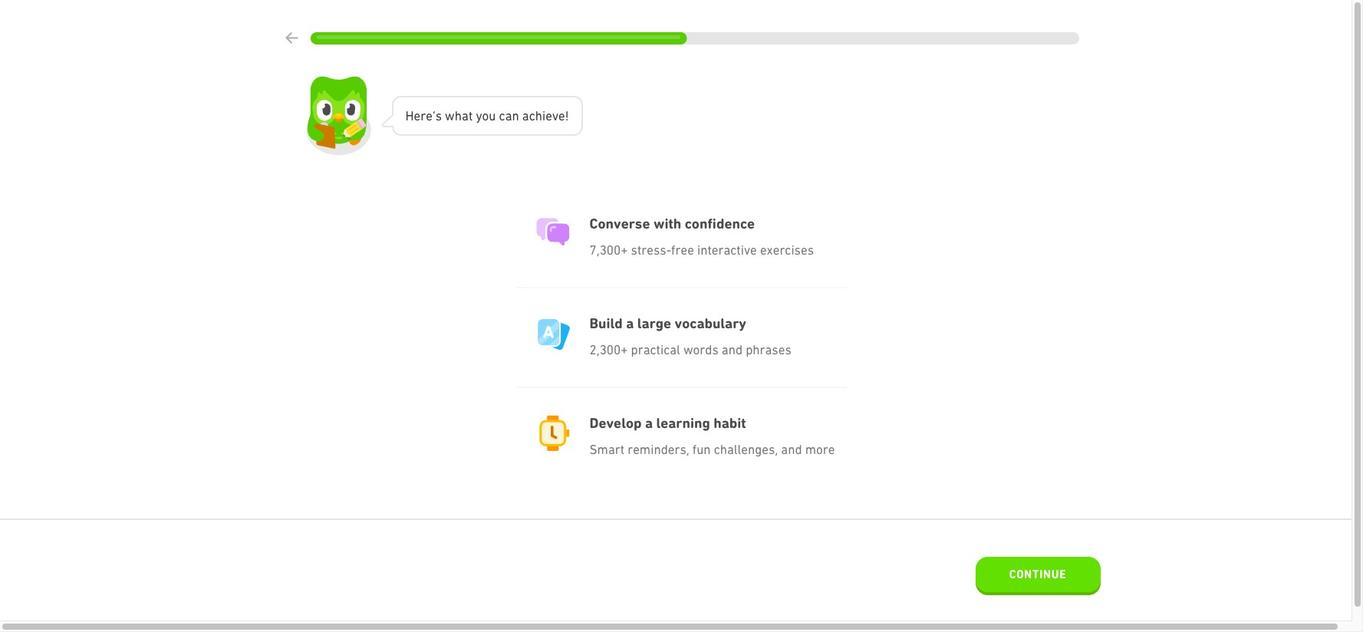 Task type: describe. For each thing, give the bounding box(es) containing it.
4 e from the left
[[559, 108, 565, 123]]

challenges,
[[714, 442, 778, 457]]

a left y
[[462, 108, 469, 123]]

more
[[805, 442, 835, 457]]

a right n
[[522, 108, 529, 123]]

stress-
[[631, 242, 671, 258]]

fun
[[693, 442, 711, 457]]

smart reminders, fun challenges, and more
[[590, 442, 835, 457]]

a c h i e v e !
[[522, 108, 569, 123]]

w
[[445, 108, 455, 123]]

with
[[654, 215, 681, 232]]

smart
[[590, 442, 625, 457]]

1 horizontal spatial and
[[781, 442, 802, 457]]

v
[[552, 108, 559, 123]]

confidence
[[685, 215, 755, 232]]

develop a learning habit
[[590, 414, 746, 432]]

o
[[482, 108, 489, 123]]

c a n
[[499, 108, 519, 123]]

practical
[[631, 342, 680, 357]]

a for c a n
[[505, 108, 512, 123]]

phrases
[[746, 342, 791, 357]]

2,300+
[[590, 342, 628, 357]]

vocabulary
[[675, 315, 746, 332]]

y
[[476, 108, 482, 123]]

interactive
[[697, 242, 757, 258]]

continue button
[[976, 557, 1100, 595]]



Task type: locate. For each thing, give the bounding box(es) containing it.
u
[[489, 108, 496, 123]]

y o u
[[476, 108, 496, 123]]

h
[[405, 108, 414, 123]]

1 horizontal spatial c
[[529, 108, 535, 123]]

h
[[455, 108, 462, 123], [535, 108, 542, 123]]

habit
[[714, 414, 746, 432]]

a for build a large vocabulary
[[626, 315, 634, 332]]

and right words in the right of the page
[[722, 342, 743, 357]]

n
[[512, 108, 519, 123]]

1 h from the left
[[455, 108, 462, 123]]

0 horizontal spatial c
[[499, 108, 505, 123]]

'
[[433, 108, 435, 123]]

large
[[637, 315, 671, 332]]

a up reminders, on the bottom
[[645, 414, 653, 432]]

learning
[[656, 414, 710, 432]]

1 horizontal spatial h
[[535, 108, 542, 123]]

progress bar
[[310, 32, 1079, 44]]

converse with confidence
[[590, 215, 755, 232]]

0 vertical spatial and
[[722, 342, 743, 357]]

e
[[414, 108, 421, 123], [426, 108, 433, 123], [546, 108, 552, 123], [559, 108, 565, 123]]

2,300+ practical words and phrases
[[590, 342, 791, 357]]

2 h from the left
[[535, 108, 542, 123]]

h e r e ' s
[[405, 108, 442, 123]]

free
[[671, 242, 694, 258]]

3 e from the left
[[546, 108, 552, 123]]

and left the more
[[781, 442, 802, 457]]

words
[[683, 342, 719, 357]]

t
[[469, 108, 473, 123]]

7,300+
[[590, 242, 628, 258]]

0 horizontal spatial and
[[722, 342, 743, 357]]

2 c from the left
[[529, 108, 535, 123]]

and
[[722, 342, 743, 357], [781, 442, 802, 457]]

a
[[462, 108, 469, 123], [505, 108, 512, 123], [522, 108, 529, 123], [626, 315, 634, 332], [645, 414, 653, 432]]

build a large vocabulary
[[590, 315, 746, 332]]

c left i
[[529, 108, 535, 123]]

a for develop a learning habit
[[645, 414, 653, 432]]

1 e from the left
[[414, 108, 421, 123]]

a right build on the left
[[626, 315, 634, 332]]

1 vertical spatial and
[[781, 442, 802, 457]]

exercises
[[760, 242, 814, 258]]

w h a t
[[445, 108, 473, 123]]

reminders,
[[628, 442, 689, 457]]

e left !
[[546, 108, 552, 123]]

h left v
[[535, 108, 542, 123]]

!
[[565, 108, 569, 123]]

continue
[[1009, 568, 1067, 581]]

e right i
[[559, 108, 565, 123]]

0 horizontal spatial h
[[455, 108, 462, 123]]

r
[[421, 108, 426, 123]]

c
[[499, 108, 505, 123], [529, 108, 535, 123]]

1 c from the left
[[499, 108, 505, 123]]

2 e from the left
[[426, 108, 433, 123]]

e left "'" at the left top of page
[[414, 108, 421, 123]]

converse
[[590, 215, 650, 232]]

a right u
[[505, 108, 512, 123]]

e left the s
[[426, 108, 433, 123]]

7,300+ stress-free interactive exercises
[[590, 242, 814, 258]]

h left t
[[455, 108, 462, 123]]

c right u
[[499, 108, 505, 123]]

develop
[[590, 414, 642, 432]]

build
[[590, 315, 623, 332]]

s
[[435, 108, 442, 123]]

i
[[542, 108, 546, 123]]



Task type: vqa. For each thing, say whether or not it's contained in the screenshot.
THE A C H I E V E !
yes



